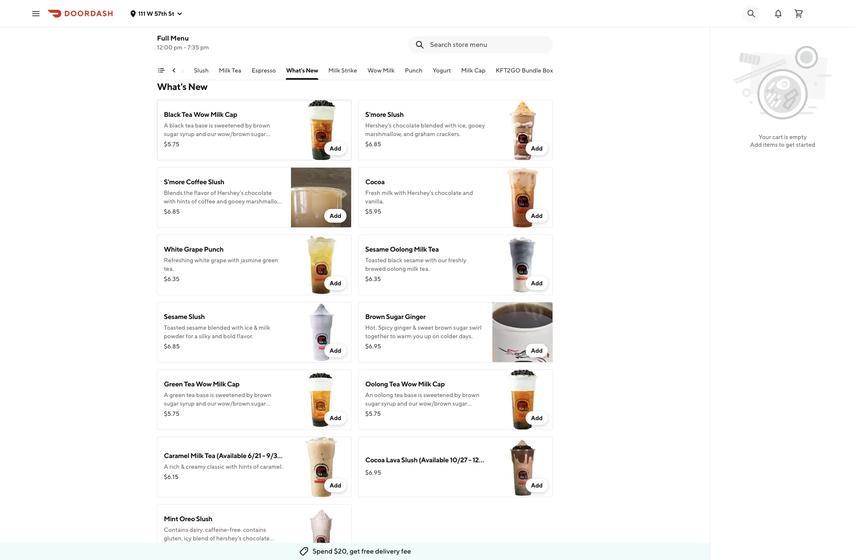 Task type: vqa. For each thing, say whether or not it's contained in the screenshot.
right $6.35
yes



Task type: describe. For each thing, give the bounding box(es) containing it.
sesame for sesame slush
[[164, 313, 187, 321]]

s'more for s'more slush
[[366, 111, 387, 119]]

hints inside s'more coffee slush blends the flavor of hershey's chocolate with hints of coffee and gooey marshmallow with graham crackers.
[[177, 198, 190, 205]]

w
[[147, 10, 153, 17]]

1 vertical spatial $6.85
[[164, 208, 180, 215]]

green
[[263, 257, 279, 264]]

2 pm from the left
[[201, 44, 209, 51]]

with inside cocoa fresh milk with hershey's chocolate and vanilla. $5.95
[[395, 190, 406, 196]]

creamy
[[186, 464, 206, 471]]

lava
[[386, 457, 400, 465]]

gooey inside s'more slush hershey's chocolate blended with ice, gooey marshmallow, and graham crackers. $6.85
[[469, 122, 486, 129]]

brown sugar ginger hot. spicy ginger & sweet brown sugar swirl together to warm you up on colder days. $6.95
[[366, 313, 482, 350]]

add for sesame oolong milk tea
[[532, 280, 543, 287]]

coffee
[[186, 178, 207, 186]]

57th
[[154, 10, 167, 17]]

tea for oolong tea wow milk cap
[[390, 381, 400, 389]]

oreos.
[[260, 544, 276, 551]]

and inside s'more coffee slush blends the flavor of hershey's chocolate with hints of coffee and gooey marshmallow with graham crackers.
[[217, 198, 227, 205]]

punch button
[[405, 66, 423, 80]]

oolong tea wow milk cap image
[[493, 370, 554, 431]]

swirl
[[470, 325, 482, 331]]

mint oreo slush image
[[291, 505, 352, 561]]

add for s'more coffee slush
[[330, 213, 342, 220]]

milk inside button
[[462, 67, 474, 74]]

wow for oolong tea wow milk cap
[[401, 381, 417, 389]]

111 w 57th st button
[[130, 10, 183, 17]]

$6.35 inside white grape punch refreshing white grape with jasmine green tea. $6.35
[[164, 276, 180, 283]]

chocolate inside mocha bold blend of espresso, fresh milk, & hershey's chocolate syrup. $5.35
[[192, 26, 218, 33]]

blends
[[164, 190, 183, 196]]

crushed
[[237, 544, 259, 551]]

you
[[413, 333, 423, 340]]

add button for sesame oolong milk tea
[[526, 277, 548, 290]]

& inside brown sugar ginger hot. spicy ginger & sweet brown sugar swirl together to warm you up on colder days. $6.95
[[413, 325, 417, 331]]

wow inside button
[[368, 67, 382, 74]]

mocha bold blend of espresso, fresh milk, & hershey's chocolate syrup. $5.35
[[164, 6, 260, 44]]

wow for green tea wow milk cap
[[196, 381, 212, 389]]

$5.75 for oolong
[[366, 411, 381, 418]]

fresh
[[366, 190, 381, 196]]

for
[[186, 333, 194, 340]]

our
[[438, 257, 448, 264]]

fresh inside creamy blend of fresh milk & espresso. topped with cinnamon. bold & creamy.
[[412, 18, 425, 25]]

add for sesame slush
[[330, 348, 342, 355]]

sesame oolong milk tea image
[[493, 235, 554, 296]]

classic
[[165, 67, 184, 74]]

crackers. inside s'more slush hershey's chocolate blended with ice, gooey marshmallow, and graham crackers. $6.85
[[437, 131, 461, 138]]

mocha image
[[291, 0, 352, 56]]

tea inside sesame oolong milk tea toasted black sesame with our freshly brewed oolong milk tea. $6.35
[[429, 246, 439, 254]]

$5.75 for green
[[164, 411, 180, 418]]

flavor
[[194, 190, 210, 196]]

7:35
[[188, 44, 199, 51]]

& left creamy.
[[444, 26, 448, 33]]

yogurt
[[433, 67, 451, 74]]

with inside caramel milk tea (available 6/21 - 9/30/2021) a rich & creamy classic with hints of caramel. $6.15
[[226, 464, 238, 471]]

tea for milk tea
[[232, 67, 242, 74]]

mint oreo slush contains dairy. caffeine-free. contains gluten. icy blend of hershey's chocolate syrup milk vanilla soup and crushed oreos.
[[164, 516, 276, 551]]

& inside caramel milk tea (available 6/21 - 9/30/2021) a rich & creamy classic with hints of caramel. $6.15
[[181, 464, 185, 471]]

slush right lava
[[402, 457, 418, 465]]

add inside your cart is empty add items to get started
[[751, 141, 763, 148]]

slush down 7:35
[[194, 67, 209, 74]]

oolong inside sesame oolong milk tea toasted black sesame with our freshly brewed oolong milk tea. $6.35
[[390, 246, 413, 254]]

& inside mocha bold blend of espresso, fresh milk, & hershey's chocolate syrup. $5.35
[[257, 18, 260, 25]]

blended for s'more slush
[[421, 122, 444, 129]]

caramel
[[164, 452, 189, 460]]

with inside sesame slush toasted sesame blended with ice & milk powder for a silky and bold flavor. $6.85
[[232, 325, 244, 331]]

espresso button
[[252, 66, 276, 80]]

add for green tea wow milk cap
[[330, 415, 342, 422]]

cap for green tea wow milk cap
[[227, 381, 240, 389]]

sesame slush toasted sesame blended with ice & milk powder for a silky and bold flavor. $6.85
[[164, 313, 270, 350]]

cocoa for lava
[[366, 457, 385, 465]]

add for mint oreo slush
[[330, 550, 342, 557]]

kft2go bundle box button
[[496, 66, 554, 80]]

hershey's
[[216, 536, 242, 542]]

0 horizontal spatial oolong
[[366, 381, 388, 389]]

classic button
[[165, 66, 184, 80]]

of inside mint oreo slush contains dairy. caffeine-free. contains gluten. icy blend of hershey's chocolate syrup milk vanilla soup and crushed oreos.
[[210, 536, 215, 542]]

flavor.
[[237, 333, 253, 340]]

creamy.
[[449, 26, 470, 33]]

colder
[[441, 333, 458, 340]]

caramel milk tea (available 6/21 - 9/30/2021) image
[[291, 437, 352, 498]]

cap inside button
[[475, 67, 486, 74]]

contains
[[243, 527, 266, 534]]

refreshing
[[164, 257, 194, 264]]

sesame inside sesame oolong milk tea toasted black sesame with our freshly brewed oolong milk tea. $6.35
[[404, 257, 424, 264]]

full menu 12:00 pm - 7:35 pm
[[157, 34, 209, 51]]

$6.85 inside sesame slush toasted sesame blended with ice & milk powder for a silky and bold flavor. $6.85
[[164, 343, 180, 350]]

sesame oolong milk tea toasted black sesame with our freshly brewed oolong milk tea. $6.35
[[366, 246, 467, 283]]

$6.15
[[164, 474, 179, 481]]

111
[[138, 10, 146, 17]]

grape
[[211, 257, 227, 264]]

s'more slush hershey's chocolate blended with ice, gooey marshmallow, and graham crackers. $6.85
[[366, 111, 486, 148]]

box
[[543, 67, 554, 74]]

milk cap button
[[462, 66, 486, 80]]

milk inside sesame oolong milk tea toasted black sesame with our freshly brewed oolong milk tea. $6.35
[[414, 246, 427, 254]]

sweet
[[418, 325, 434, 331]]

milk inside creamy blend of fresh milk & espresso. topped with cinnamon. bold & creamy.
[[426, 18, 438, 25]]

creamy blend of fresh milk & espresso. topped with cinnamon. bold & creamy.
[[366, 18, 470, 33]]

and inside cocoa fresh milk with hershey's chocolate and vanilla. $5.95
[[463, 190, 474, 196]]

add button for green tea wow milk cap
[[325, 412, 347, 425]]

hot.
[[366, 325, 377, 331]]

fresh inside mocha bold blend of espresso, fresh milk, & hershey's chocolate syrup. $5.35
[[228, 18, 241, 25]]

ice,
[[458, 122, 468, 129]]

cocoa lava slush (available 10/27 - 12/31/2021)
[[366, 457, 509, 465]]

chocolate inside mint oreo slush contains dairy. caffeine-free. contains gluten. icy blend of hershey's chocolate syrup milk vanilla soup and crushed oreos.
[[243, 536, 270, 542]]

tea. inside sesame oolong milk tea toasted black sesame with our freshly brewed oolong milk tea. $6.35
[[420, 266, 430, 273]]

vanilla
[[193, 544, 210, 551]]

delivery
[[376, 548, 400, 556]]

9/30/2021)
[[267, 452, 302, 460]]

oreo
[[180, 516, 195, 524]]

cocoa image
[[493, 167, 554, 228]]

add button for cocoa
[[526, 209, 548, 223]]

days.
[[459, 333, 473, 340]]

to inside brown sugar ginger hot. spicy ginger & sweet brown sugar swirl together to warm you up on colder days. $6.95
[[390, 333, 396, 340]]

(available for 10/27
[[419, 457, 449, 465]]

of up coffee
[[211, 190, 216, 196]]

white grape punch refreshing white grape with jasmine green tea. $6.35
[[164, 246, 279, 283]]

add for caramel milk tea (available 6/21 - 9/30/2021)
[[330, 483, 342, 489]]

silky
[[199, 333, 211, 340]]

espresso.
[[444, 18, 469, 25]]

slush inside mint oreo slush contains dairy. caffeine-free. contains gluten. icy blend of hershey's chocolate syrup milk vanilla soup and crushed oreos.
[[196, 516, 213, 524]]

get inside your cart is empty add items to get started
[[787, 141, 796, 148]]

$5.75 for black
[[164, 141, 180, 148]]

free.
[[230, 527, 242, 534]]

freshly
[[449, 257, 467, 264]]

slush inside s'more slush hershey's chocolate blended with ice, gooey marshmallow, and graham crackers. $6.85
[[388, 111, 404, 119]]

syrup
[[164, 544, 179, 551]]

6/21
[[248, 452, 261, 460]]

empty
[[790, 134, 808, 141]]

topped
[[366, 26, 386, 33]]

milk inside cocoa fresh milk with hershey's chocolate and vanilla. $5.95
[[382, 190, 393, 196]]

green
[[164, 381, 183, 389]]

with inside sesame oolong milk tea toasted black sesame with our freshly brewed oolong milk tea. $6.35
[[425, 257, 437, 264]]

graham inside s'more coffee slush blends the flavor of hershey's chocolate with hints of coffee and gooey marshmallow with graham crackers.
[[177, 207, 198, 214]]

0 horizontal spatial new
[[188, 81, 208, 92]]

milk tea button
[[219, 66, 242, 80]]

add for cocoa
[[532, 213, 543, 220]]

started
[[797, 141, 816, 148]]

add button for black tea wow milk cap
[[325, 142, 347, 155]]

kft2go
[[496, 67, 521, 74]]

jasmine
[[241, 257, 262, 264]]

chocolate inside s'more slush hershey's chocolate blended with ice, gooey marshmallow, and graham crackers. $6.85
[[393, 122, 420, 129]]

sugar
[[386, 313, 404, 321]]

milk tea
[[219, 67, 242, 74]]

0 horizontal spatial what's new
[[157, 81, 208, 92]]

add button for white grape punch
[[325, 277, 347, 290]]

black tea wow milk cap image
[[291, 100, 352, 161]]

s'more for s'more coffee slush
[[164, 178, 185, 186]]

add button for sesame slush
[[325, 344, 347, 358]]

cap for black tea wow milk cap
[[225, 111, 237, 119]]

to inside your cart is empty add items to get started
[[780, 141, 785, 148]]

yogurt button
[[433, 66, 451, 80]]

hershey's inside mocha bold blend of espresso, fresh milk, & hershey's chocolate syrup. $5.35
[[164, 26, 190, 33]]

blend inside mint oreo slush contains dairy. caffeine-free. contains gluten. icy blend of hershey's chocolate syrup milk vanilla soup and crushed oreos.
[[193, 536, 209, 542]]

sesame slush image
[[291, 302, 352, 363]]

cocoa lava slush (available 10/27 - 12/31/2021) image
[[493, 437, 554, 498]]

mint
[[164, 516, 178, 524]]

12/31/2021)
[[473, 457, 509, 465]]

warm
[[397, 333, 412, 340]]

(available for 6/21
[[217, 452, 247, 460]]

icy
[[184, 536, 192, 542]]

add button for caramel milk tea (available 6/21 - 9/30/2021)
[[325, 479, 347, 493]]

$6.95 inside brown sugar ginger hot. spicy ginger & sweet brown sugar swirl together to warm you up on colder days. $6.95
[[366, 343, 382, 350]]

ginger
[[394, 325, 412, 331]]

syrup.
[[220, 26, 236, 33]]

- inside full menu 12:00 pm - 7:35 pm
[[184, 44, 186, 51]]

strike
[[342, 67, 358, 74]]

is
[[785, 134, 789, 141]]



Task type: locate. For each thing, give the bounding box(es) containing it.
cap
[[475, 67, 486, 74], [225, 111, 237, 119], [227, 381, 240, 389], [433, 381, 445, 389]]

hershey's inside cocoa fresh milk with hershey's chocolate and vanilla. $5.95
[[408, 190, 434, 196]]

tea for black tea wow milk cap
[[182, 111, 192, 119]]

- left 7:35
[[184, 44, 186, 51]]

fresh up cinnamon.
[[412, 18, 425, 25]]

get down the is
[[787, 141, 796, 148]]

bold down st
[[164, 18, 177, 25]]

powder
[[164, 333, 185, 340]]

$5.75
[[164, 141, 180, 148], [164, 411, 180, 418], [366, 411, 381, 418]]

and inside mint oreo slush contains dairy. caffeine-free. contains gluten. icy blend of hershey's chocolate syrup milk vanilla soup and crushed oreos.
[[226, 544, 236, 551]]

ginger
[[405, 313, 426, 321]]

1 vertical spatial s'more
[[164, 178, 185, 186]]

with inside creamy blend of fresh milk & espresso. topped with cinnamon. bold & creamy.
[[388, 26, 399, 33]]

1 vertical spatial get
[[350, 548, 360, 556]]

$6.85 down "blends"
[[164, 208, 180, 215]]

1 vertical spatial bold
[[430, 26, 443, 33]]

0 horizontal spatial (available
[[217, 452, 247, 460]]

0 horizontal spatial get
[[350, 548, 360, 556]]

cap for oolong tea wow milk cap
[[433, 381, 445, 389]]

1 pm from the left
[[174, 44, 183, 51]]

add button
[[325, 142, 347, 155], [526, 142, 548, 155], [325, 209, 347, 223], [526, 209, 548, 223], [325, 277, 347, 290], [526, 277, 548, 290], [325, 344, 347, 358], [526, 344, 548, 358], [325, 412, 347, 425], [526, 412, 548, 425], [325, 479, 347, 493], [526, 479, 548, 493], [325, 547, 347, 560]]

s'more up "blends"
[[164, 178, 185, 186]]

& left espresso.
[[439, 18, 443, 25]]

2 cocoa from the top
[[366, 457, 385, 465]]

2 vertical spatial $6.85
[[164, 343, 180, 350]]

0 vertical spatial to
[[780, 141, 785, 148]]

crackers. down coffee
[[199, 207, 223, 214]]

0 vertical spatial what's new
[[286, 67, 318, 74]]

of left espresso,
[[195, 18, 200, 25]]

of down the
[[192, 198, 197, 205]]

white
[[164, 246, 183, 254]]

0 horizontal spatial s'more
[[164, 178, 185, 186]]

sesame up a
[[187, 325, 207, 331]]

0 vertical spatial punch
[[405, 67, 423, 74]]

2 $6.95 from the top
[[366, 470, 382, 477]]

blend inside mocha bold blend of espresso, fresh milk, & hershey's chocolate syrup. $5.35
[[178, 18, 194, 25]]

tea inside caramel milk tea (available 6/21 - 9/30/2021) a rich & creamy classic with hints of caramel. $6.15
[[205, 452, 215, 460]]

1 horizontal spatial what's
[[286, 67, 305, 74]]

12:00
[[157, 44, 173, 51]]

sesame inside sesame slush toasted sesame blended with ice & milk powder for a silky and bold flavor. $6.85
[[187, 325, 207, 331]]

new left milk strike
[[306, 67, 318, 74]]

of down caffeine-
[[210, 536, 215, 542]]

1 horizontal spatial punch
[[405, 67, 423, 74]]

1 vertical spatial oolong
[[366, 381, 388, 389]]

sesame for sesame oolong milk tea
[[366, 246, 389, 254]]

of up cinnamon.
[[405, 18, 411, 25]]

pm right 7:35
[[201, 44, 209, 51]]

the
[[184, 190, 193, 196]]

get left free on the left bottom of page
[[350, 548, 360, 556]]

espresso,
[[202, 18, 227, 25]]

1 vertical spatial punch
[[204, 246, 224, 254]]

0 vertical spatial new
[[306, 67, 318, 74]]

items
[[764, 141, 779, 148]]

blend right 'creamy'
[[388, 18, 404, 25]]

0 horizontal spatial graham
[[177, 207, 198, 214]]

gooey right the ice,
[[469, 122, 486, 129]]

0 items, open order cart image
[[794, 8, 805, 19]]

1 vertical spatial to
[[390, 333, 396, 340]]

milk right oolong at the top
[[408, 266, 419, 273]]

a
[[195, 333, 198, 340]]

0 vertical spatial gooey
[[469, 122, 486, 129]]

$6.35 inside sesame oolong milk tea toasted black sesame with our freshly brewed oolong milk tea. $6.35
[[366, 276, 381, 283]]

notification bell image
[[774, 8, 784, 19]]

0 vertical spatial graham
[[415, 131, 436, 138]]

rich
[[170, 464, 180, 471]]

pm down menu
[[174, 44, 183, 51]]

toasted inside sesame slush toasted sesame blended with ice & milk powder for a silky and bold flavor. $6.85
[[164, 325, 185, 331]]

& inside sesame slush toasted sesame blended with ice & milk powder for a silky and bold flavor. $6.85
[[254, 325, 258, 331]]

caffeine-
[[205, 527, 230, 534]]

0 vertical spatial $6.85
[[366, 141, 382, 148]]

$7.85
[[164, 546, 179, 553]]

wow
[[368, 67, 382, 74], [194, 111, 209, 119], [196, 381, 212, 389], [401, 381, 417, 389]]

1 vertical spatial crackers.
[[199, 207, 223, 214]]

hershey's inside s'more slush hershey's chocolate blended with ice, gooey marshmallow, and graham crackers. $6.85
[[366, 122, 392, 129]]

oolong tea wow milk cap
[[366, 381, 445, 389]]

sesame inside sesame slush toasted sesame blended with ice & milk powder for a silky and bold flavor. $6.85
[[164, 313, 187, 321]]

tea. inside white grape punch refreshing white grape with jasmine green tea. $6.35
[[164, 266, 174, 273]]

0 vertical spatial s'more
[[366, 111, 387, 119]]

add for oolong tea wow milk cap
[[532, 415, 543, 422]]

1 horizontal spatial bold
[[430, 26, 443, 33]]

black tea wow milk cap
[[164, 111, 237, 119]]

punch up grape
[[204, 246, 224, 254]]

(available up classic
[[217, 452, 247, 460]]

1 vertical spatial blended
[[208, 325, 231, 331]]

0 horizontal spatial sesame
[[164, 313, 187, 321]]

1 vertical spatial what's
[[157, 81, 187, 92]]

chocolate inside cocoa fresh milk with hershey's chocolate and vanilla. $5.95
[[435, 190, 462, 196]]

1 horizontal spatial get
[[787, 141, 796, 148]]

2 fresh from the left
[[412, 18, 425, 25]]

0 horizontal spatial crackers.
[[199, 207, 223, 214]]

0 horizontal spatial gooey
[[228, 198, 245, 205]]

slush inside sesame slush toasted sesame blended with ice & milk powder for a silky and bold flavor. $6.85
[[189, 313, 205, 321]]

punch left yogurt on the top right of page
[[405, 67, 423, 74]]

1 horizontal spatial what's new
[[286, 67, 318, 74]]

& right rich
[[181, 464, 185, 471]]

blended inside s'more slush hershey's chocolate blended with ice, gooey marshmallow, and graham crackers. $6.85
[[421, 122, 444, 129]]

$6.95
[[366, 343, 382, 350], [366, 470, 382, 477]]

0 horizontal spatial pm
[[174, 44, 183, 51]]

sesame up 'powder'
[[164, 313, 187, 321]]

cocoa up 'fresh'
[[366, 178, 385, 186]]

1 $6.95 from the top
[[366, 343, 382, 350]]

of down 6/21
[[254, 464, 259, 471]]

1 $6.35 from the left
[[164, 276, 180, 283]]

cocoa left lava
[[366, 457, 385, 465]]

graham inside s'more slush hershey's chocolate blended with ice, gooey marshmallow, and graham crackers. $6.85
[[415, 131, 436, 138]]

10/27
[[450, 457, 468, 465]]

0 horizontal spatial sesame
[[187, 325, 207, 331]]

toasted up brewed
[[366, 257, 387, 264]]

free
[[362, 548, 374, 556]]

add for cocoa lava slush (available 10/27 - 12/31/2021)
[[532, 483, 543, 489]]

tea. down refreshing
[[164, 266, 174, 273]]

1 fresh from the left
[[228, 18, 241, 25]]

kft2go bundle box
[[496, 67, 554, 74]]

1 vertical spatial toasted
[[164, 325, 185, 331]]

0 horizontal spatial bold
[[164, 18, 177, 25]]

to
[[780, 141, 785, 148], [390, 333, 396, 340]]

st
[[168, 10, 175, 17]]

0 horizontal spatial $6.35
[[164, 276, 180, 283]]

green tea wow milk cap image
[[291, 370, 352, 431]]

milk inside sesame oolong milk tea toasted black sesame with our freshly brewed oolong milk tea. $6.35
[[408, 266, 419, 273]]

crackers. inside s'more coffee slush blends the flavor of hershey's chocolate with hints of coffee and gooey marshmallow with graham crackers.
[[199, 207, 223, 214]]

(available
[[217, 452, 247, 460], [419, 457, 449, 465]]

bold right cinnamon.
[[430, 26, 443, 33]]

what's new
[[286, 67, 318, 74], [157, 81, 208, 92]]

0 vertical spatial cocoa
[[366, 178, 385, 186]]

milk inside caramel milk tea (available 6/21 - 9/30/2021) a rich & creamy classic with hints of caramel. $6.15
[[191, 452, 204, 460]]

blend inside creamy blend of fresh milk & espresso. topped with cinnamon. bold & creamy.
[[388, 18, 404, 25]]

white grape punch image
[[291, 235, 352, 296]]

1 horizontal spatial gooey
[[469, 122, 486, 129]]

sesame right "black"
[[404, 257, 424, 264]]

add button for mint oreo slush
[[325, 547, 347, 560]]

s'more inside s'more slush hershey's chocolate blended with ice, gooey marshmallow, and graham crackers. $6.85
[[366, 111, 387, 119]]

& up you
[[413, 325, 417, 331]]

toasted inside sesame oolong milk tea toasted black sesame with our freshly brewed oolong milk tea. $6.35
[[366, 257, 387, 264]]

marshmallow,
[[366, 131, 403, 138]]

0 horizontal spatial hints
[[177, 198, 190, 205]]

crackers. down the ice,
[[437, 131, 461, 138]]

your
[[759, 134, 772, 141]]

add for s'more slush
[[532, 145, 543, 152]]

blended for sesame slush
[[208, 325, 231, 331]]

of inside creamy blend of fresh milk & espresso. topped with cinnamon. bold & creamy.
[[405, 18, 411, 25]]

1 vertical spatial cocoa
[[366, 457, 385, 465]]

black
[[164, 111, 181, 119]]

0 vertical spatial get
[[787, 141, 796, 148]]

to down spicy
[[390, 333, 396, 340]]

to down cart
[[780, 141, 785, 148]]

on
[[433, 333, 440, 340]]

$6.85 inside s'more slush hershey's chocolate blended with ice, gooey marshmallow, and graham crackers. $6.85
[[366, 141, 382, 148]]

hershey's
[[164, 26, 190, 33], [366, 122, 392, 129], [218, 190, 244, 196], [408, 190, 434, 196]]

with inside s'more slush hershey's chocolate blended with ice, gooey marshmallow, and graham crackers. $6.85
[[445, 122, 457, 129]]

scroll menu navigation left image
[[171, 67, 178, 74]]

s'more coffee slush blends the flavor of hershey's chocolate with hints of coffee and gooey marshmallow with graham crackers.
[[164, 178, 282, 214]]

what's new down the classic 'button'
[[157, 81, 208, 92]]

and inside sesame slush toasted sesame blended with ice & milk powder for a silky and bold flavor. $6.85
[[212, 333, 222, 340]]

sesame up brewed
[[366, 246, 389, 254]]

show menu categories image
[[158, 67, 165, 74]]

black
[[388, 257, 403, 264]]

1 horizontal spatial hints
[[239, 464, 252, 471]]

0 vertical spatial what's
[[286, 67, 305, 74]]

0 horizontal spatial fresh
[[228, 18, 241, 25]]

& right ice
[[254, 325, 258, 331]]

vanilla.
[[366, 198, 384, 205]]

bold
[[224, 333, 236, 340]]

0 vertical spatial $6.95
[[366, 343, 382, 350]]

0 vertical spatial crackers.
[[437, 131, 461, 138]]

0 horizontal spatial to
[[390, 333, 396, 340]]

graham right marshmallow,
[[415, 131, 436, 138]]

1 vertical spatial gooey
[[228, 198, 245, 205]]

white
[[195, 257, 210, 264]]

Item Search search field
[[431, 40, 547, 50]]

1 horizontal spatial new
[[306, 67, 318, 74]]

(available inside caramel milk tea (available 6/21 - 9/30/2021) a rich & creamy classic with hints of caramel. $6.15
[[217, 452, 247, 460]]

$6.85 down marshmallow,
[[366, 141, 382, 148]]

1 horizontal spatial sesame
[[366, 246, 389, 254]]

2 $6.35 from the left
[[366, 276, 381, 283]]

punch inside white grape punch refreshing white grape with jasmine green tea. $6.35
[[204, 246, 224, 254]]

s'more inside s'more coffee slush blends the flavor of hershey's chocolate with hints of coffee and gooey marshmallow with graham crackers.
[[164, 178, 185, 186]]

dairy.
[[190, 527, 204, 534]]

cart
[[773, 134, 784, 141]]

together
[[366, 333, 389, 340]]

slush up a
[[189, 313, 205, 321]]

and inside s'more slush hershey's chocolate blended with ice, gooey marshmallow, and graham crackers. $6.85
[[404, 131, 414, 138]]

graham
[[415, 131, 436, 138], [177, 207, 198, 214]]

0 vertical spatial sesame
[[404, 257, 424, 264]]

gooey
[[469, 122, 486, 129], [228, 198, 245, 205]]

fee
[[402, 548, 412, 556]]

hints down the
[[177, 198, 190, 205]]

brewed
[[366, 266, 386, 273]]

wow milk button
[[368, 66, 395, 80]]

slush up flavor
[[208, 178, 225, 186]]

tea. right oolong at the top
[[420, 266, 430, 273]]

milk cap
[[462, 67, 486, 74]]

s'more up marshmallow,
[[366, 111, 387, 119]]

gooey inside s'more coffee slush blends the flavor of hershey's chocolate with hints of coffee and gooey marshmallow with graham crackers.
[[228, 198, 245, 205]]

1 horizontal spatial oolong
[[390, 246, 413, 254]]

1 horizontal spatial toasted
[[366, 257, 387, 264]]

milk strike button
[[329, 66, 358, 80]]

brown sugar ginger image
[[493, 302, 554, 363]]

0 vertical spatial hints
[[177, 198, 190, 205]]

a
[[164, 464, 168, 471]]

caramel milk tea (available 6/21 - 9/30/2021) a rich & creamy classic with hints of caramel. $6.15
[[164, 452, 302, 481]]

of inside caramel milk tea (available 6/21 - 9/30/2021) a rich & creamy classic with hints of caramel. $6.15
[[254, 464, 259, 471]]

0 vertical spatial sesame
[[366, 246, 389, 254]]

hints
[[177, 198, 190, 205], [239, 464, 252, 471]]

1 vertical spatial sesame
[[187, 325, 207, 331]]

ice
[[245, 325, 253, 331]]

of inside mocha bold blend of espresso, fresh milk, & hershey's chocolate syrup. $5.35
[[195, 18, 200, 25]]

1 horizontal spatial $6.35
[[366, 276, 381, 283]]

sesame inside sesame oolong milk tea toasted black sesame with our freshly brewed oolong milk tea. $6.35
[[366, 246, 389, 254]]

add button for oolong tea wow milk cap
[[526, 412, 548, 425]]

blended inside sesame slush toasted sesame blended with ice & milk powder for a silky and bold flavor. $6.85
[[208, 325, 231, 331]]

full
[[157, 34, 169, 42]]

$20,
[[334, 548, 349, 556]]

add button for s'more coffee slush
[[325, 209, 347, 223]]

what's new right the espresso
[[286, 67, 318, 74]]

open menu image
[[31, 8, 41, 19]]

(available left 10/27
[[419, 457, 449, 465]]

tea inside button
[[232, 67, 242, 74]]

0 horizontal spatial toasted
[[164, 325, 185, 331]]

what's down the classic 'button'
[[157, 81, 187, 92]]

chocolate
[[192, 26, 218, 33], [393, 122, 420, 129], [245, 190, 272, 196], [435, 190, 462, 196], [243, 536, 270, 542]]

2 horizontal spatial -
[[469, 457, 472, 465]]

toasted
[[366, 257, 387, 264], [164, 325, 185, 331]]

s'more slush image
[[493, 100, 554, 161]]

0 vertical spatial oolong
[[390, 246, 413, 254]]

wow for black tea wow milk cap
[[194, 111, 209, 119]]

0 horizontal spatial what's
[[157, 81, 187, 92]]

1 vertical spatial what's new
[[157, 81, 208, 92]]

1 cocoa from the top
[[366, 178, 385, 186]]

0 vertical spatial blended
[[421, 122, 444, 129]]

0 horizontal spatial tea.
[[164, 266, 174, 273]]

add for brown sugar ginger
[[532, 348, 543, 355]]

tea for green tea wow milk cap
[[184, 381, 195, 389]]

cocoa for fresh
[[366, 178, 385, 186]]

fresh
[[228, 18, 241, 25], [412, 18, 425, 25]]

slush up dairy.
[[196, 516, 213, 524]]

slush up marshmallow,
[[388, 111, 404, 119]]

add for white grape punch
[[330, 280, 342, 287]]

1 horizontal spatial crackers.
[[437, 131, 461, 138]]

1 horizontal spatial s'more
[[366, 111, 387, 119]]

cocoa inside cocoa fresh milk with hershey's chocolate and vanilla. $5.95
[[366, 178, 385, 186]]

hints down 6/21
[[239, 464, 252, 471]]

1 horizontal spatial -
[[263, 452, 265, 460]]

- inside caramel milk tea (available 6/21 - 9/30/2021) a rich & creamy classic with hints of caramel. $6.15
[[263, 452, 265, 460]]

1 horizontal spatial tea.
[[420, 266, 430, 273]]

add for black tea wow milk cap
[[330, 145, 342, 152]]

1 tea. from the left
[[164, 266, 174, 273]]

1 horizontal spatial to
[[780, 141, 785, 148]]

1 horizontal spatial pm
[[201, 44, 209, 51]]

coffee
[[198, 198, 216, 205]]

milk inside sesame slush toasted sesame blended with ice & milk powder for a silky and bold flavor. $6.85
[[259, 325, 270, 331]]

green tea wow milk cap
[[164, 381, 240, 389]]

1 horizontal spatial graham
[[415, 131, 436, 138]]

0 horizontal spatial blended
[[208, 325, 231, 331]]

hershey's inside s'more coffee slush blends the flavor of hershey's chocolate with hints of coffee and gooey marshmallow with graham crackers.
[[218, 190, 244, 196]]

pm
[[174, 44, 183, 51], [201, 44, 209, 51]]

blend down mocha
[[178, 18, 194, 25]]

add button for s'more slush
[[526, 142, 548, 155]]

2 tea. from the left
[[420, 266, 430, 273]]

punch
[[405, 67, 423, 74], [204, 246, 224, 254]]

menu
[[171, 34, 189, 42]]

hints inside caramel milk tea (available 6/21 - 9/30/2021) a rich & creamy classic with hints of caramel. $6.15
[[239, 464, 252, 471]]

- for caramel
[[263, 452, 265, 460]]

milk down icy
[[180, 544, 191, 551]]

blended up bold
[[208, 325, 231, 331]]

milk right 'fresh'
[[382, 190, 393, 196]]

& right milk,
[[257, 18, 260, 25]]

up
[[425, 333, 432, 340]]

1 vertical spatial new
[[188, 81, 208, 92]]

fresh up syrup.
[[228, 18, 241, 25]]

with inside white grape punch refreshing white grape with jasmine green tea. $6.35
[[228, 257, 240, 264]]

bold inside mocha bold blend of espresso, fresh milk, & hershey's chocolate syrup. $5.35
[[164, 18, 177, 25]]

chocolate inside s'more coffee slush blends the flavor of hershey's chocolate with hints of coffee and gooey marshmallow with graham crackers.
[[245, 190, 272, 196]]

bold
[[164, 18, 177, 25], [430, 26, 443, 33]]

spend
[[313, 548, 333, 556]]

1 vertical spatial sesame
[[164, 313, 187, 321]]

milk strike
[[329, 67, 358, 74]]

s'more coffee slush image
[[291, 167, 352, 228]]

graham down the
[[177, 207, 198, 214]]

mocha
[[164, 6, 185, 15]]

tea
[[232, 67, 242, 74], [182, 111, 192, 119], [429, 246, 439, 254], [184, 381, 195, 389], [390, 381, 400, 389], [205, 452, 215, 460]]

cappuccino image
[[493, 0, 554, 56]]

- right 6/21
[[263, 452, 265, 460]]

$5.35
[[164, 37, 180, 44]]

- right 10/27
[[469, 457, 472, 465]]

cocoa fresh milk with hershey's chocolate and vanilla. $5.95
[[366, 178, 474, 215]]

milk inside mint oreo slush contains dairy. caffeine-free. contains gluten. icy blend of hershey's chocolate syrup milk vanilla soup and crushed oreos.
[[180, 544, 191, 551]]

new down "slush" button
[[188, 81, 208, 92]]

- for cocoa
[[469, 457, 472, 465]]

toasted up 'powder'
[[164, 325, 185, 331]]

bold inside creamy blend of fresh milk & espresso. topped with cinnamon. bold & creamy.
[[430, 26, 443, 33]]

$6.35 down brewed
[[366, 276, 381, 283]]

0 horizontal spatial punch
[[204, 246, 224, 254]]

1 horizontal spatial sesame
[[404, 257, 424, 264]]

$5.95
[[366, 208, 382, 215]]

1 horizontal spatial (available
[[419, 457, 449, 465]]

new
[[306, 67, 318, 74], [188, 81, 208, 92]]

what's right the espresso
[[286, 67, 305, 74]]

sesame
[[404, 257, 424, 264], [187, 325, 207, 331]]

spend $20, get free delivery fee
[[313, 548, 412, 556]]

wow milk
[[368, 67, 395, 74]]

0 vertical spatial toasted
[[366, 257, 387, 264]]

1 vertical spatial $6.95
[[366, 470, 382, 477]]

blended left the ice,
[[421, 122, 444, 129]]

1 horizontal spatial blended
[[421, 122, 444, 129]]

gooey left marshmallow
[[228, 198, 245, 205]]

0 vertical spatial bold
[[164, 18, 177, 25]]

1 horizontal spatial fresh
[[412, 18, 425, 25]]

slush inside s'more coffee slush blends the flavor of hershey's chocolate with hints of coffee and gooey marshmallow with graham crackers.
[[208, 178, 225, 186]]

$6.35 down refreshing
[[164, 276, 180, 283]]

0 horizontal spatial -
[[184, 44, 186, 51]]

marshmallow
[[246, 198, 282, 205]]

blend up vanilla
[[193, 536, 209, 542]]

milk up cinnamon.
[[426, 18, 438, 25]]

add button for brown sugar ginger
[[526, 344, 548, 358]]

$6.85 down 'powder'
[[164, 343, 180, 350]]

add button for cocoa lava slush (available 10/27 - 12/31/2021)
[[526, 479, 548, 493]]

1 vertical spatial graham
[[177, 207, 198, 214]]

milk right ice
[[259, 325, 270, 331]]

1 vertical spatial hints
[[239, 464, 252, 471]]



